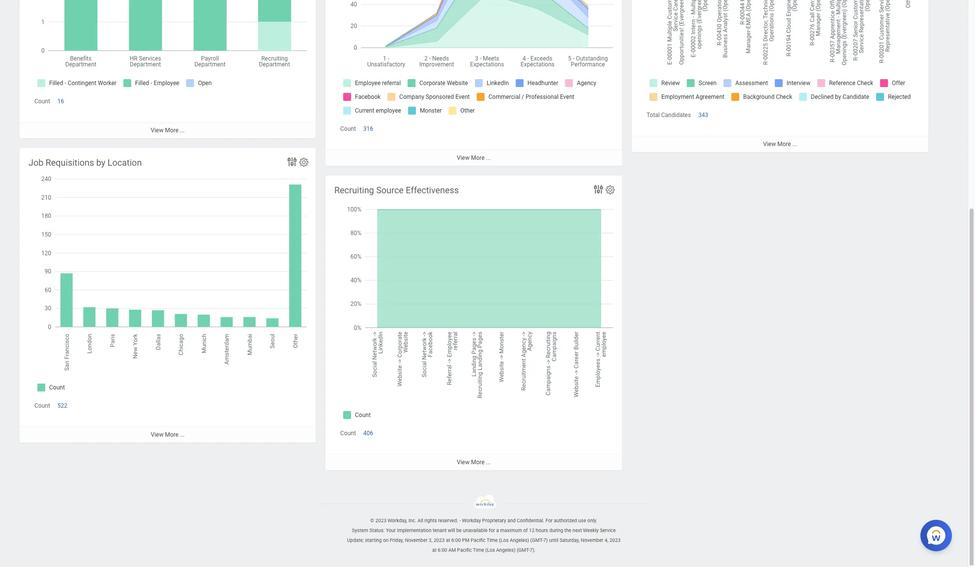 Task type: describe. For each thing, give the bounding box(es) containing it.
343 button
[[699, 111, 710, 119]]

use
[[579, 518, 587, 524]]

view inside recruiting source effectiveness element
[[457, 459, 470, 466]]

inc.
[[409, 518, 417, 524]]

view more ... for 16
[[151, 127, 185, 134]]

configure job requisitions by location image
[[299, 157, 310, 168]]

more inside job requisitions by location element
[[165, 432, 179, 439]]

count for 316
[[341, 126, 356, 132]]

count for 522
[[34, 403, 50, 409]]

hours
[[536, 528, 549, 533]]

-
[[460, 518, 461, 524]]

view more ... link for 343
[[632, 136, 929, 152]]

and
[[508, 518, 516, 524]]

view inside job requisitions by location element
[[151, 432, 164, 439]]

location
[[108, 157, 142, 168]]

more inside recruiting source effectiveness element
[[471, 459, 485, 466]]

0 vertical spatial angeles)
[[510, 538, 530, 543]]

a
[[497, 528, 499, 533]]

©
[[371, 518, 374, 524]]

reserved.
[[438, 518, 459, 524]]

only.
[[588, 518, 598, 524]]

total
[[647, 112, 660, 119]]

headcount & open positions element
[[20, 0, 316, 138]]

© 2023 workday, inc. all rights reserved. - workday proprietary and confidential. for authorized use only. system status: your implementation tenant will be unavailable for a maximum of 12 hours during the next weekly service update; starting on friday, november 3, 2023 at 6:00 pm pacific time (los angeles) (gmt-7) until saturday, november 4, 2023 at 6:00 am pacific time (los angeles) (gmt-7).
[[347, 518, 621, 553]]

unavailable
[[463, 528, 488, 533]]

weekly
[[584, 528, 599, 533]]

7)
[[544, 538, 548, 543]]

1 vertical spatial (gmt-
[[517, 548, 530, 553]]

... inside recruiting source effectiveness element
[[486, 459, 491, 466]]

will
[[448, 528, 455, 533]]

system
[[352, 528, 368, 533]]

... inside job requisitions by location element
[[180, 432, 185, 439]]

workday,
[[388, 518, 408, 524]]

update;
[[347, 538, 364, 543]]

until
[[549, 538, 559, 543]]

2 november from the left
[[581, 538, 604, 543]]

requisitions
[[46, 157, 94, 168]]

am
[[449, 548, 456, 553]]

522 button
[[57, 402, 69, 410]]

on
[[383, 538, 389, 543]]

view more ... for 343
[[764, 141, 798, 148]]

candidates
[[662, 112, 691, 119]]

be
[[457, 528, 462, 533]]

candidate pipeline summary element
[[632, 0, 929, 152]]

view more ... link for 16
[[20, 122, 316, 138]]

3,
[[429, 538, 433, 543]]

recruiting source effectiveness
[[335, 185, 459, 195]]

confidential.
[[517, 518, 545, 524]]

more for 316
[[471, 155, 485, 162]]

next
[[573, 528, 582, 533]]

1 vertical spatial (los
[[486, 548, 495, 553]]

view for 343
[[764, 141, 776, 148]]

count for 406
[[341, 430, 356, 437]]

view more ... for 316
[[457, 155, 491, 162]]



Task type: locate. For each thing, give the bounding box(es) containing it.
6:00 left am
[[438, 548, 448, 553]]

... for 16
[[180, 127, 185, 134]]

more inside performance by hiring source element
[[471, 155, 485, 162]]

time down unavailable
[[473, 548, 484, 553]]

at
[[446, 538, 451, 543], [433, 548, 437, 553]]

1 vertical spatial configure and view chart data image
[[593, 184, 605, 195]]

of
[[524, 528, 528, 533]]

0 vertical spatial pacific
[[471, 538, 486, 543]]

2023 right 3,
[[434, 538, 445, 543]]

more
[[165, 127, 179, 134], [778, 141, 792, 148], [471, 155, 485, 162], [165, 432, 179, 439], [471, 459, 485, 466]]

0 vertical spatial time
[[487, 538, 498, 543]]

1 vertical spatial angeles)
[[497, 548, 516, 553]]

0 vertical spatial configure and view chart data image
[[286, 156, 298, 168]]

configure and view chart data image left 'configure job requisitions by location' image
[[286, 156, 298, 168]]

1 vertical spatial 6:00
[[438, 548, 448, 553]]

footer containing © 2023 workday, inc. all rights reserved. - workday proprietary and confidential. for authorized use only. system status: your implementation tenant will be unavailable for a maximum of 12 hours during the next weekly service update; starting on friday, november 3, 2023 at 6:00 pm pacific time (los angeles) (gmt-7) until saturday, november 4, 2023 at 6:00 am pacific time (los angeles) (gmt-7).
[[0, 495, 968, 556]]

workday
[[462, 518, 481, 524]]

view for 316
[[457, 155, 470, 162]]

more for 343
[[778, 141, 792, 148]]

source
[[377, 185, 404, 195]]

configure and view chart data image for recruiting source effectiveness
[[593, 184, 605, 195]]

count left 316
[[341, 126, 356, 132]]

view for 16
[[151, 127, 164, 134]]

12
[[529, 528, 535, 533]]

...
[[180, 127, 185, 134], [793, 141, 798, 148], [486, 155, 491, 162], [180, 432, 185, 439], [486, 459, 491, 466]]

2023 right ©
[[376, 518, 387, 524]]

recruiting source effectiveness element
[[326, 176, 622, 471]]

4,
[[605, 538, 609, 543]]

16 button
[[57, 97, 66, 105]]

angeles) down 'of'
[[510, 538, 530, 543]]

by
[[96, 157, 105, 168]]

configure and view chart data image
[[286, 156, 298, 168], [593, 184, 605, 195]]

count left 406
[[341, 430, 356, 437]]

1 horizontal spatial november
[[581, 538, 604, 543]]

total candidates
[[647, 112, 691, 119]]

recruiting
[[335, 185, 374, 195]]

count inside recruiting source effectiveness element
[[341, 430, 356, 437]]

november down the implementation
[[405, 538, 428, 543]]

view inside performance by hiring source element
[[457, 155, 470, 162]]

configure recruiting source effectiveness image
[[605, 185, 616, 195]]

view more ... inside job requisitions by location element
[[151, 432, 185, 439]]

for
[[489, 528, 495, 533]]

footer
[[0, 495, 968, 556]]

0 horizontal spatial (los
[[486, 548, 495, 553]]

1 vertical spatial pacific
[[457, 548, 472, 553]]

configure and view chart data image inside job requisitions by location element
[[286, 156, 298, 168]]

for
[[546, 518, 553, 524]]

job requisitions by location
[[29, 157, 142, 168]]

406
[[364, 430, 374, 437]]

1 horizontal spatial 6:00
[[452, 538, 461, 543]]

view more ... inside performance by hiring source element
[[457, 155, 491, 162]]

starting
[[365, 538, 382, 543]]

maximum
[[500, 528, 522, 533]]

... for 343
[[793, 141, 798, 148]]

(los
[[499, 538, 509, 543], [486, 548, 495, 553]]

0 horizontal spatial time
[[473, 548, 484, 553]]

1 horizontal spatial at
[[446, 538, 451, 543]]

more inside headcount & open positions element
[[165, 127, 179, 134]]

6:00 left pm
[[452, 538, 461, 543]]

job requisitions by location element
[[20, 148, 316, 443]]

0 horizontal spatial (gmt-
[[517, 548, 530, 553]]

(gmt-
[[531, 538, 544, 543], [517, 548, 530, 553]]

during
[[550, 528, 564, 533]]

effectiveness
[[406, 185, 459, 195]]

the
[[565, 528, 572, 533]]

view
[[151, 127, 164, 134], [764, 141, 776, 148], [457, 155, 470, 162], [151, 432, 164, 439], [457, 459, 470, 466]]

0 vertical spatial (los
[[499, 538, 509, 543]]

2 horizontal spatial 2023
[[610, 538, 621, 543]]

configure and view chart data image inside recruiting source effectiveness element
[[593, 184, 605, 195]]

view more ...
[[151, 127, 185, 134], [764, 141, 798, 148], [457, 155, 491, 162], [151, 432, 185, 439], [457, 459, 491, 466]]

view inside candidate pipeline summary element
[[764, 141, 776, 148]]

implementation
[[397, 528, 432, 533]]

0 horizontal spatial at
[[433, 548, 437, 553]]

count
[[34, 98, 50, 105], [341, 126, 356, 132], [34, 403, 50, 409], [341, 430, 356, 437]]

1 november from the left
[[405, 538, 428, 543]]

status:
[[370, 528, 385, 533]]

0 vertical spatial at
[[446, 538, 451, 543]]

0 horizontal spatial 2023
[[376, 518, 387, 524]]

1 horizontal spatial time
[[487, 538, 498, 543]]

1 horizontal spatial 2023
[[434, 538, 445, 543]]

6:00
[[452, 538, 461, 543], [438, 548, 448, 553]]

count left 16
[[34, 98, 50, 105]]

time down for
[[487, 538, 498, 543]]

1 vertical spatial at
[[433, 548, 437, 553]]

343
[[699, 112, 709, 119]]

your
[[386, 528, 396, 533]]

(los down for
[[486, 548, 495, 553]]

angeles) down the maximum
[[497, 548, 516, 553]]

0 horizontal spatial 6:00
[[438, 548, 448, 553]]

1 vertical spatial time
[[473, 548, 484, 553]]

0 vertical spatial (gmt-
[[531, 538, 544, 543]]

view inside headcount & open positions element
[[151, 127, 164, 134]]

configure and view chart data image left configure recruiting source effectiveness image
[[593, 184, 605, 195]]

more inside candidate pipeline summary element
[[778, 141, 792, 148]]

2023 right 4,
[[610, 538, 621, 543]]

authorized
[[554, 518, 577, 524]]

november down weekly
[[581, 538, 604, 543]]

1 horizontal spatial (los
[[499, 538, 509, 543]]

all
[[418, 518, 424, 524]]

view more ... link for 316
[[326, 150, 622, 166]]

... inside candidate pipeline summary element
[[793, 141, 798, 148]]

count left 522
[[34, 403, 50, 409]]

at down 3,
[[433, 548, 437, 553]]

(gmt- down 'of'
[[517, 548, 530, 553]]

job
[[29, 157, 43, 168]]

november
[[405, 538, 428, 543], [581, 538, 604, 543]]

... inside headcount & open positions element
[[180, 127, 185, 134]]

count for 16
[[34, 98, 50, 105]]

316 button
[[364, 125, 375, 133]]

1 horizontal spatial (gmt-
[[531, 538, 544, 543]]

pm
[[462, 538, 470, 543]]

more for 16
[[165, 127, 179, 134]]

service
[[600, 528, 616, 533]]

0 horizontal spatial configure and view chart data image
[[286, 156, 298, 168]]

view more ... inside headcount & open positions element
[[151, 127, 185, 134]]

pacific
[[471, 538, 486, 543], [457, 548, 472, 553]]

tenant
[[433, 528, 447, 533]]

0 horizontal spatial november
[[405, 538, 428, 543]]

time
[[487, 538, 498, 543], [473, 548, 484, 553]]

316
[[364, 126, 374, 132]]

... inside performance by hiring source element
[[486, 155, 491, 162]]

at down will
[[446, 538, 451, 543]]

(los down the maximum
[[499, 538, 509, 543]]

angeles)
[[510, 538, 530, 543], [497, 548, 516, 553]]

0 vertical spatial 6:00
[[452, 538, 461, 543]]

friday,
[[390, 538, 404, 543]]

rights
[[425, 518, 437, 524]]

522
[[57, 403, 67, 409]]

view more ... link
[[20, 122, 316, 138], [632, 136, 929, 152], [326, 150, 622, 166], [20, 427, 316, 443], [326, 454, 622, 471]]

proprietary
[[483, 518, 507, 524]]

count inside job requisitions by location element
[[34, 403, 50, 409]]

configure and view chart data image for job requisitions by location
[[286, 156, 298, 168]]

pacific down unavailable
[[471, 538, 486, 543]]

406 button
[[364, 430, 375, 438]]

pacific down pm
[[457, 548, 472, 553]]

view more ... inside candidate pipeline summary element
[[764, 141, 798, 148]]

performance by hiring source element
[[326, 0, 622, 166]]

16
[[57, 98, 64, 105]]

view more ... inside recruiting source effectiveness element
[[457, 459, 491, 466]]

7).
[[530, 548, 536, 553]]

count inside performance by hiring source element
[[341, 126, 356, 132]]

saturday,
[[560, 538, 580, 543]]

(gmt- up '7).'
[[531, 538, 544, 543]]

... for 316
[[486, 155, 491, 162]]

2023
[[376, 518, 387, 524], [434, 538, 445, 543], [610, 538, 621, 543]]

1 horizontal spatial configure and view chart data image
[[593, 184, 605, 195]]



Task type: vqa. For each thing, say whether or not it's contained in the screenshot.
'Pipeline'
no



